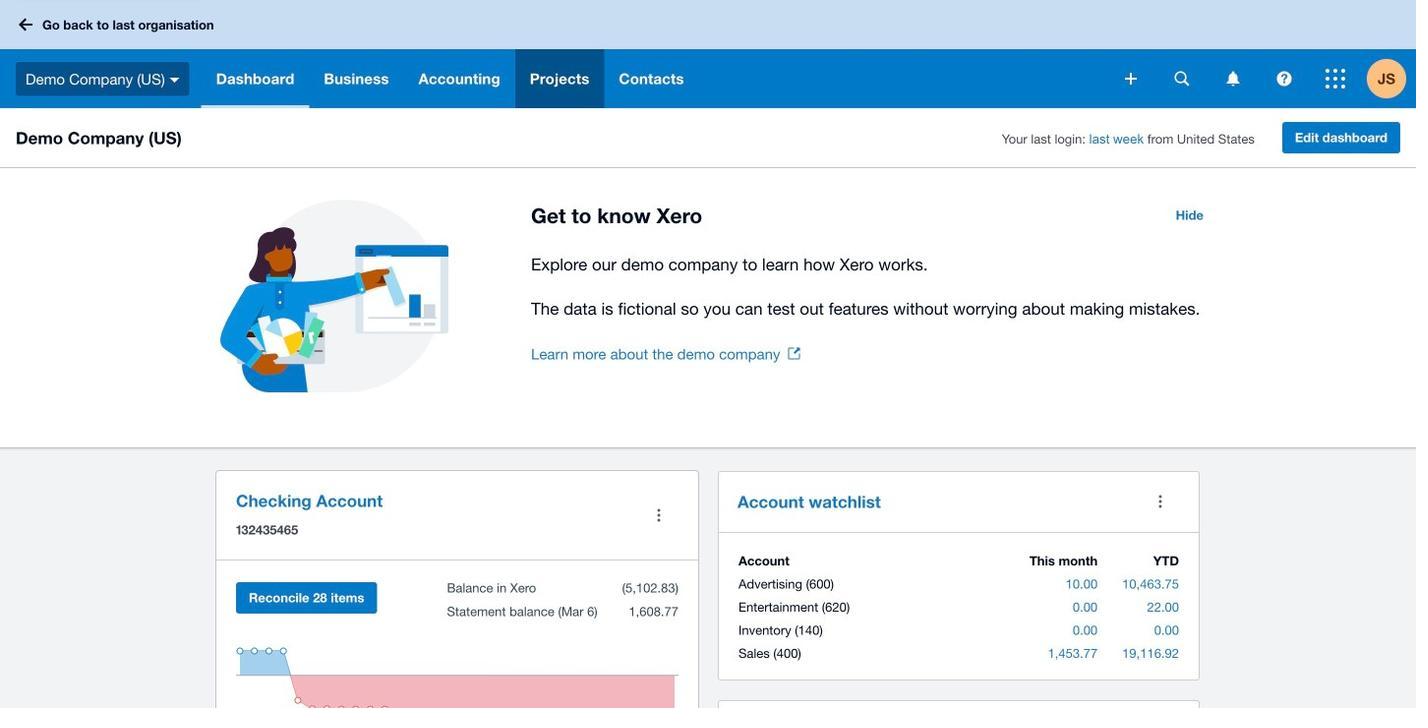 Task type: describe. For each thing, give the bounding box(es) containing it.
2 horizontal spatial svg image
[[1326, 69, 1346, 89]]

manage menu toggle image
[[639, 496, 679, 535]]



Task type: vqa. For each thing, say whether or not it's contained in the screenshot.
Styles
no



Task type: locate. For each thing, give the bounding box(es) containing it.
0 horizontal spatial svg image
[[19, 18, 32, 31]]

banner
[[0, 0, 1416, 108]]

intro banner body element
[[531, 251, 1216, 323]]

svg image
[[1227, 71, 1240, 86], [1277, 71, 1292, 86], [1125, 73, 1137, 85], [170, 77, 180, 82]]

1 horizontal spatial svg image
[[1175, 71, 1190, 86]]

svg image
[[19, 18, 32, 31], [1326, 69, 1346, 89], [1175, 71, 1190, 86]]



